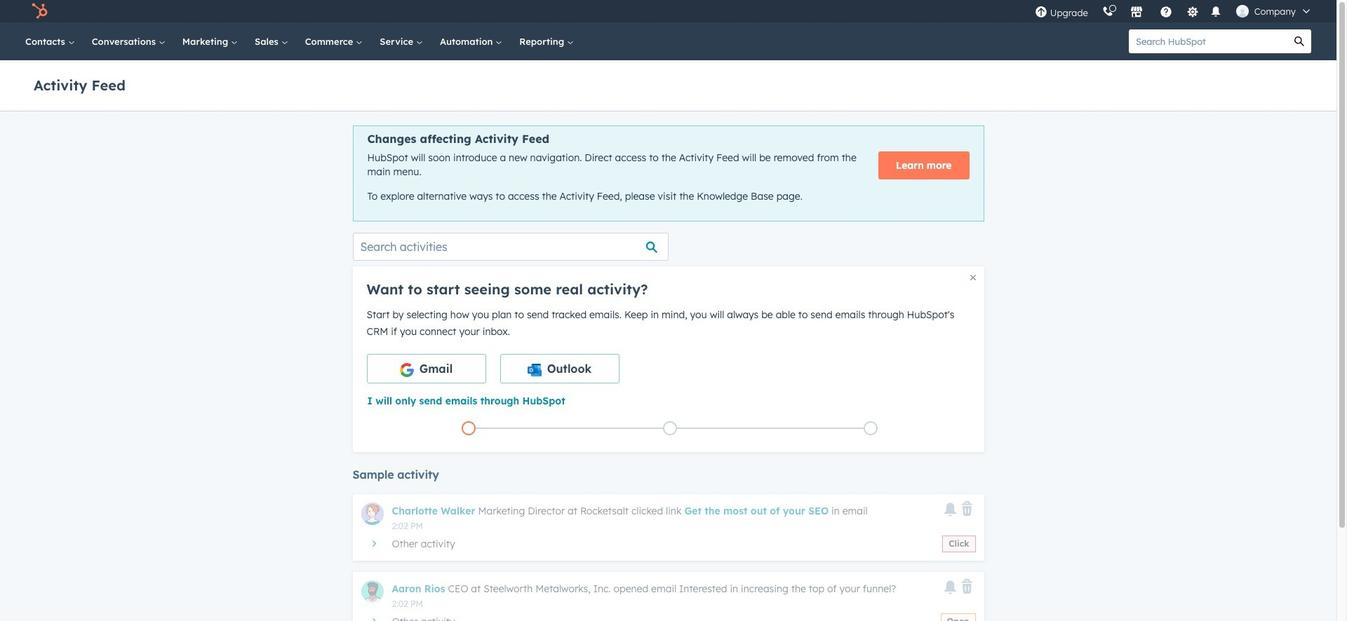 Task type: describe. For each thing, give the bounding box(es) containing it.
onboarding.steps.sendtrackedemailingmail.title image
[[666, 426, 673, 433]]

Search HubSpot search field
[[1129, 29, 1288, 53]]



Task type: vqa. For each thing, say whether or not it's contained in the screenshot.
the leftmost 14
no



Task type: locate. For each thing, give the bounding box(es) containing it.
None checkbox
[[500, 354, 619, 384]]

close image
[[970, 275, 976, 281]]

None checkbox
[[367, 354, 486, 384]]

list
[[368, 419, 972, 438]]

marketplaces image
[[1130, 6, 1143, 19]]

onboarding.steps.finalstep.title image
[[868, 426, 875, 433]]

menu
[[1028, 0, 1320, 22]]

Search activities search field
[[353, 233, 668, 261]]

jacob simon image
[[1236, 5, 1249, 18]]



